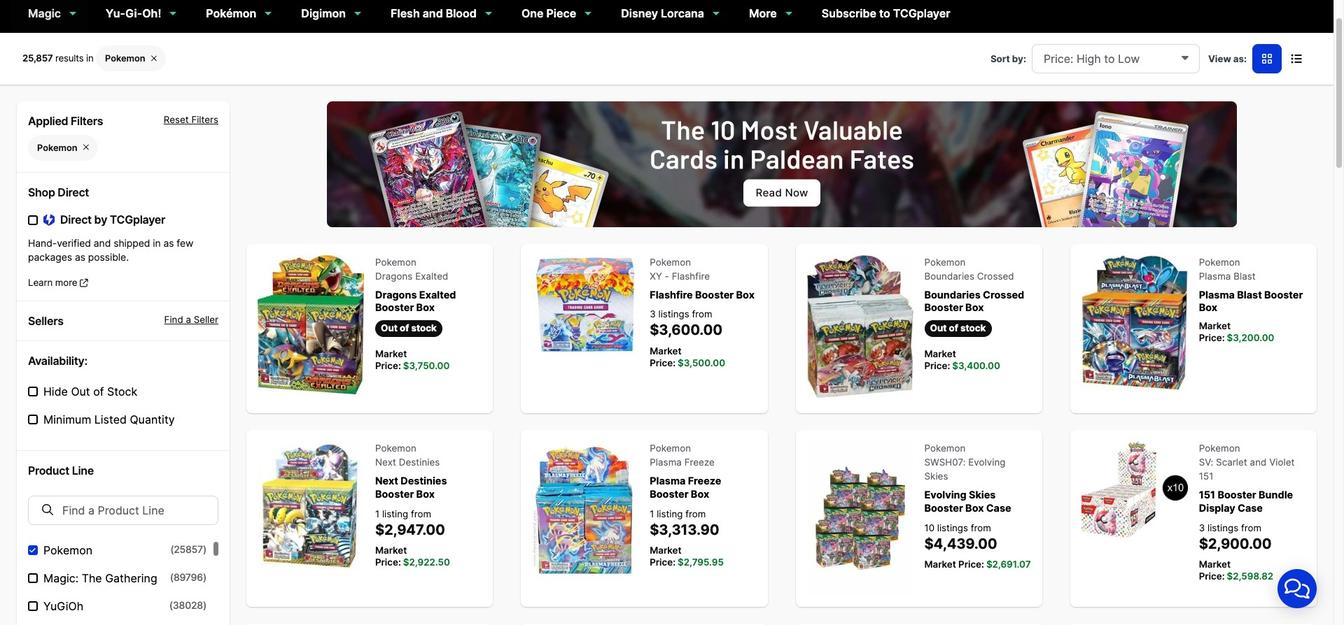 Task type: describe. For each thing, give the bounding box(es) containing it.
learn more
[[28, 277, 80, 289]]

pokémon
[[206, 6, 256, 20]]

3 listings from $3,600.00 market price: $3,500.00
[[650, 309, 725, 369]]

0 vertical spatial freeze
[[685, 457, 715, 469]]

subscribe to tcgplayer link
[[813, 0, 959, 27]]

and inside hand-verified and shipped in as few packages as possible.
[[94, 238, 111, 249]]

applied
[[28, 114, 68, 128]]

tcgplayer for direct by tcgplayer
[[110, 213, 165, 227]]

market inside 3 listings from $3,600.00 market price: $3,500.00
[[650, 346, 682, 357]]

gathering
[[105, 572, 157, 586]]

few
[[177, 238, 193, 249]]

piece
[[546, 6, 576, 20]]

from for $4,439.00
[[971, 523, 991, 534]]

verified
[[57, 238, 91, 249]]

flesh and blood
[[391, 6, 477, 20]]

market price: $3,750.00
[[375, 349, 450, 372]]

pokemon boundaries crossed boundaries crossed booster box
[[925, 257, 1024, 314]]

1 next from the top
[[375, 457, 396, 469]]

by
[[94, 213, 107, 227]]

xy
[[650, 271, 662, 282]]

sv:
[[1199, 457, 1214, 469]]

shop
[[28, 185, 55, 199]]

pokemon plasma blast plasma blast booster box market price: $3,200.00
[[1199, 257, 1303, 344]]

2 next from the top
[[375, 476, 398, 488]]

0 horizontal spatial as
[[75, 252, 85, 263]]

line
[[72, 464, 94, 478]]

reset
[[164, 114, 189, 125]]

hand-verified and shipped in as few packages as possible.
[[28, 238, 193, 263]]

3 for $3,600.00
[[650, 309, 656, 320]]

listed
[[94, 413, 127, 427]]

price: inside 10 listings from $4,439.00 market price: $2,691.07
[[959, 559, 984, 571]]

$2,922.50
[[403, 558, 450, 569]]

caret down image
[[1182, 52, 1189, 63]]

from for $3,600.00
[[692, 309, 712, 320]]

-
[[665, 271, 669, 282]]

box for crossed
[[966, 302, 984, 314]]

listing for $3,313.90
[[657, 509, 683, 520]]

0 vertical spatial in
[[86, 53, 96, 64]]

in inside hand-verified and shipped in as few packages as possible.
[[153, 238, 161, 249]]

minimum
[[43, 413, 91, 427]]

market inside market price: $3,400.00
[[925, 349, 956, 360]]

filters for reset filters
[[191, 114, 218, 125]]

sort by:
[[991, 53, 1026, 64]]

0 vertical spatial and
[[423, 6, 443, 20]]

box for freeze
[[691, 489, 709, 501]]

booster for blast
[[1265, 289, 1303, 301]]

3 listings from $2,900.00 market price: $2,598.82
[[1199, 523, 1274, 583]]

1 for $2,947.00
[[375, 509, 380, 520]]

tcgplayer for subscribe to tcgplayer
[[893, 6, 951, 20]]

minimum listed quantity
[[43, 413, 175, 427]]

$3,400.00
[[952, 361, 1000, 372]]

pokemon sv: scarlet and violet 151 151 booster bundle display case
[[1199, 443, 1295, 515]]

gi-
[[125, 6, 142, 20]]

price: inside field
[[1044, 52, 1074, 66]]

pokemon next destinies next destinies booster box
[[375, 443, 447, 501]]

blood
[[446, 6, 477, 20]]

flesh
[[391, 6, 420, 20]]

pokemon xy - flashfire flashfire booster box
[[650, 257, 755, 301]]

filters for applied filters
[[71, 114, 103, 128]]

booster for exalted
[[375, 302, 414, 314]]

listing for $2,947.00
[[382, 509, 408, 520]]

pokemon dragons exalted dragons exalted booster box
[[375, 257, 456, 314]]

pokemon for crossed
[[925, 257, 966, 268]]

1 vertical spatial direct
[[60, 213, 92, 227]]

pokemon for freeze
[[650, 443, 691, 455]]

price: inside 'market price: $3,750.00'
[[375, 361, 401, 372]]

a list of results image
[[1291, 53, 1302, 64]]

price: inside 3 listings from $2,900.00 market price: $2,598.82
[[1199, 572, 1225, 583]]

seller
[[194, 315, 218, 326]]

Hide Out of Stock checkbox
[[28, 387, 38, 397]]

as:
[[1234, 53, 1247, 64]]

1 vertical spatial exalted
[[419, 289, 456, 301]]

listings for $3,600.00
[[658, 309, 689, 320]]

box for exalted
[[416, 302, 435, 314]]

sellers
[[28, 315, 63, 329]]

hide
[[43, 385, 68, 399]]

learn
[[28, 277, 53, 289]]

to inside the 'price: high to low' field
[[1104, 52, 1115, 66]]

plasma blast booster box image
[[1082, 255, 1188, 391]]

find a seller link
[[123, 313, 218, 330]]

xmark image
[[151, 54, 157, 63]]

$2,947.00
[[375, 521, 445, 539]]

violet
[[1270, 457, 1295, 469]]

0 vertical spatial crossed
[[977, 271, 1014, 282]]

market inside 1 listing from $2,947.00 market price: $2,922.50
[[375, 545, 407, 557]]

2 dragons from the top
[[375, 289, 417, 301]]

one piece
[[522, 6, 576, 20]]

magic
[[28, 6, 61, 20]]

1 horizontal spatial skies
[[969, 490, 996, 502]]

pokemon for exalted
[[375, 257, 417, 268]]

subscribe
[[822, 6, 877, 20]]

pokemon swsh07: evolving skies evolving skies booster box case
[[925, 443, 1011, 515]]

availability:
[[28, 354, 87, 368]]

find
[[164, 315, 183, 326]]

disney lorcana
[[621, 6, 704, 20]]

$3,600.00
[[650, 322, 722, 339]]

and inside the 'pokemon sv: scarlet and violet 151 151 booster bundle display case'
[[1250, 457, 1267, 469]]

find a seller
[[164, 315, 218, 326]]

price: high to low
[[1044, 52, 1140, 66]]

$2,795.95
[[678, 558, 724, 569]]

out for boundaries crossed booster box
[[930, 323, 947, 334]]

0 vertical spatial flashfire
[[672, 271, 710, 282]]

1 vertical spatial crossed
[[983, 289, 1024, 301]]

yu-
[[106, 6, 125, 20]]

check image
[[29, 548, 36, 555]]

subscribe to tcgplayer
[[822, 6, 951, 20]]

0 vertical spatial direct
[[58, 185, 89, 199]]

0 vertical spatial exalted
[[415, 271, 448, 282]]

pokemon for evolving
[[925, 443, 966, 455]]

1 vertical spatial pokemon button
[[28, 135, 98, 161]]

Direct by TCGplayer checkbox
[[28, 215, 38, 225]]

stock for boundaries
[[961, 323, 986, 334]]

reset filters button
[[164, 112, 218, 129]]

yugioh
[[43, 600, 83, 614]]

10 listings from $4,439.00 market price: $2,691.07
[[925, 523, 1031, 571]]

packages
[[28, 252, 72, 263]]

89796
[[174, 572, 203, 584]]

one
[[522, 6, 544, 20]]

2 151 from the top
[[1199, 490, 1216, 502]]

next destinies booster box image
[[258, 442, 364, 571]]

151 booster bundle display case image
[[1082, 442, 1188, 539]]

0 horizontal spatial skies
[[925, 471, 948, 483]]

25857
[[174, 544, 203, 556]]

boundaries crossed booster box image
[[807, 255, 913, 398]]

disney
[[621, 6, 658, 20]]

a
[[186, 315, 191, 326]]



Task type: locate. For each thing, give the bounding box(es) containing it.
pokemon button down yu-gi-oh!
[[96, 46, 166, 72]]

0 horizontal spatial filters
[[71, 114, 103, 128]]

stock up 'market price: $3,750.00'
[[411, 323, 437, 334]]

1 vertical spatial evolving
[[925, 490, 967, 502]]

from for $2,947.00
[[411, 509, 431, 520]]

pokemon inside pokemon swsh07: evolving skies evolving skies booster box case
[[925, 443, 966, 455]]

from
[[692, 309, 712, 320], [411, 509, 431, 520], [686, 509, 706, 520], [971, 523, 991, 534], [1241, 523, 1262, 534]]

listings up the $3,600.00
[[658, 309, 689, 320]]

in right the shipped in the top of the page
[[153, 238, 161, 249]]

0 vertical spatial blast
[[1234, 271, 1256, 282]]

1 vertical spatial 151
[[1199, 490, 1216, 502]]

0 horizontal spatial case
[[986, 503, 1011, 515]]

from inside 3 listings from $2,900.00 market price: $2,598.82
[[1241, 523, 1262, 534]]

magic:
[[43, 572, 79, 586]]

0 vertical spatial to
[[879, 6, 890, 20]]

filters up xmark image
[[71, 114, 103, 128]]

1 horizontal spatial of
[[400, 323, 409, 334]]

out of stock for dragons
[[381, 323, 437, 334]]

out
[[381, 323, 398, 334], [930, 323, 947, 334], [71, 385, 90, 399]]

market price: $3,400.00
[[925, 349, 1000, 372]]

booster up market price: $3,400.00 at the bottom right of the page
[[925, 302, 963, 314]]

market up $3,400.00
[[925, 349, 956, 360]]

destinies
[[399, 457, 440, 469], [401, 476, 447, 488]]

out for dragons exalted booster box
[[381, 323, 398, 334]]

pokemon button down applied filters
[[28, 135, 98, 161]]

price: inside 1 listing from $2,947.00 market price: $2,922.50
[[375, 558, 401, 569]]

box inside pokemon swsh07: evolving skies evolving skies booster box case
[[966, 503, 984, 515]]

direct right shop
[[58, 185, 89, 199]]

Magic: The Gathering checkbox
[[28, 574, 38, 584]]

booster inside pokemon swsh07: evolving skies evolving skies booster box case
[[925, 503, 963, 515]]

price: left $2,922.50
[[375, 558, 401, 569]]

to inside subscribe to tcgplayer link
[[879, 6, 890, 20]]

of for boundaries crossed booster box
[[949, 323, 958, 334]]

evolving skies booster box case image
[[807, 442, 913, 597]]

1 inside 1 listing from $2,947.00 market price: $2,922.50
[[375, 509, 380, 520]]

price: left $3,500.00
[[650, 358, 676, 369]]

from up the $3,600.00
[[692, 309, 712, 320]]

of left stock
[[93, 385, 104, 399]]

evolving
[[968, 457, 1006, 469], [925, 490, 967, 502]]

listings for $4,439.00
[[937, 523, 968, 534]]

hide out of stock
[[43, 385, 137, 399]]

flashfire booster box image
[[532, 255, 639, 354]]

0 horizontal spatial stock
[[411, 323, 437, 334]]

booster inside pokemon xy - flashfire flashfire booster box
[[695, 289, 734, 301]]

pokemon inside pokemon xy - flashfire flashfire booster box
[[650, 257, 691, 268]]

box for flashfire
[[736, 289, 755, 301]]

arrow up right from square image
[[80, 278, 88, 288]]

listing inside 1 listing from $2,947.00 market price: $2,922.50
[[382, 509, 408, 520]]

0 vertical spatial 3
[[650, 309, 656, 320]]

xmark image
[[83, 143, 89, 152]]

shop direct
[[28, 185, 89, 199]]

blast
[[1234, 271, 1256, 282], [1237, 289, 1262, 301]]

tcgplayer inside subscribe to tcgplayer link
[[893, 6, 951, 20]]

1 vertical spatial and
[[94, 238, 111, 249]]

3 inside 3 listings from $3,600.00 market price: $3,500.00
[[650, 309, 656, 320]]

from up $3,313.90
[[686, 509, 706, 520]]

box inside pokemon plasma blast plasma blast booster box market price: $3,200.00
[[1199, 302, 1218, 314]]

lorcana
[[661, 6, 704, 20]]

pokemon plasma freeze plasma freeze booster box
[[650, 443, 721, 501]]

price: left $3,200.00
[[1199, 333, 1225, 344]]

from up $2,947.00
[[411, 509, 431, 520]]

1 horizontal spatial to
[[1104, 52, 1115, 66]]

1 vertical spatial to
[[1104, 52, 1115, 66]]

out of stock up 'market price: $3,750.00'
[[381, 323, 437, 334]]

0 horizontal spatial listing
[[382, 509, 408, 520]]

0 vertical spatial destinies
[[399, 457, 440, 469]]

0 vertical spatial skies
[[925, 471, 948, 483]]

YuGiOh checkbox
[[28, 602, 38, 612]]

1 horizontal spatial 1
[[650, 509, 654, 520]]

booster up $2,947.00
[[375, 489, 414, 501]]

1 vertical spatial next
[[375, 476, 398, 488]]

dragons exalted booster box image
[[258, 255, 364, 395]]

0 horizontal spatial listings
[[658, 309, 689, 320]]

1 listing from the left
[[382, 509, 408, 520]]

1 horizontal spatial filters
[[191, 114, 218, 125]]

listings up $4,439.00
[[937, 523, 968, 534]]

market inside 3 listings from $2,900.00 market price: $2,598.82
[[1199, 559, 1231, 571]]

$3,750.00
[[403, 361, 450, 372]]

of for dragons exalted booster box
[[400, 323, 409, 334]]

1 up $2,947.00
[[375, 509, 380, 520]]

0 horizontal spatial in
[[86, 53, 96, 64]]

1 up $3,313.90
[[650, 509, 654, 520]]

pokemon for destinies
[[375, 443, 417, 455]]

listing
[[382, 509, 408, 520], [657, 509, 683, 520]]

booster for flashfire
[[695, 289, 734, 301]]

booster inside pokemon plasma blast plasma blast booster box market price: $3,200.00
[[1265, 289, 1303, 301]]

box for destinies
[[416, 489, 435, 501]]

from up $2,900.00
[[1241, 523, 1262, 534]]

1 vertical spatial freeze
[[688, 476, 721, 488]]

yu-gi-oh!
[[106, 6, 161, 20]]

1 horizontal spatial and
[[423, 6, 443, 20]]

a grid of results image
[[1262, 53, 1272, 64]]

results
[[55, 53, 84, 64]]

listings inside 10 listings from $4,439.00 market price: $2,691.07
[[937, 523, 968, 534]]

applied filters
[[28, 114, 103, 128]]

sort
[[991, 53, 1010, 64]]

1 vertical spatial in
[[153, 238, 161, 249]]

filters right reset
[[191, 114, 218, 125]]

market down $2,947.00
[[375, 545, 407, 557]]

as down verified
[[75, 252, 85, 263]]

market inside 10 listings from $4,439.00 market price: $2,691.07
[[925, 559, 956, 571]]

1 horizontal spatial out of stock
[[930, 323, 986, 334]]

skies up 10 listings from $4,439.00 market price: $2,691.07
[[969, 490, 996, 502]]

from up $4,439.00
[[971, 523, 991, 534]]

Pokemon checkbox
[[28, 546, 38, 556]]

booster inside pokemon boundaries crossed boundaries crossed booster box
[[925, 302, 963, 314]]

pokemon for violet
[[1199, 443, 1240, 455]]

$3,313.90
[[650, 521, 719, 539]]

booster up 'market price: $3,750.00'
[[375, 302, 414, 314]]

of up market price: $3,400.00 at the bottom right of the page
[[949, 323, 958, 334]]

from for $2,900.00
[[1241, 523, 1262, 534]]

$2,900.00
[[1199, 535, 1272, 553]]

0 vertical spatial 151
[[1199, 471, 1214, 483]]

shipped
[[114, 238, 150, 249]]

$3,500.00
[[678, 358, 725, 369]]

0 vertical spatial boundaries
[[925, 271, 975, 282]]

low
[[1118, 52, 1140, 66]]

2 horizontal spatial listings
[[1208, 523, 1239, 534]]

and right the flesh at left top
[[423, 6, 443, 20]]

1 horizontal spatial as
[[163, 238, 174, 249]]

booster inside pokemon next destinies next destinies booster box
[[375, 489, 414, 501]]

booster up $3,200.00
[[1265, 289, 1303, 301]]

booster up 10
[[925, 503, 963, 515]]

0 horizontal spatial 1
[[375, 509, 380, 520]]

flashfire right - in the left top of the page
[[672, 271, 710, 282]]

0 horizontal spatial to
[[879, 6, 890, 20]]

direct
[[58, 185, 89, 199], [60, 213, 92, 227]]

3 inside 3 listings from $2,900.00 market price: $2,598.82
[[1199, 523, 1205, 534]]

exalted
[[415, 271, 448, 282], [419, 289, 456, 301]]

box for blast
[[1199, 302, 1218, 314]]

1 horizontal spatial 3
[[1199, 523, 1205, 534]]

1 vertical spatial destinies
[[401, 476, 447, 488]]

0 vertical spatial as
[[163, 238, 174, 249]]

next
[[375, 457, 396, 469], [375, 476, 398, 488]]

Minimum Listed Quantity checkbox
[[28, 415, 38, 425]]

box
[[736, 289, 755, 301], [416, 302, 435, 314], [966, 302, 984, 314], [1199, 302, 1218, 314], [416, 489, 435, 501], [691, 489, 709, 501], [966, 503, 984, 515]]

market inside pokemon plasma blast plasma blast booster box market price: $3,200.00
[[1199, 321, 1231, 332]]

booster
[[695, 289, 734, 301], [1265, 289, 1303, 301], [375, 302, 414, 314], [925, 302, 963, 314], [375, 489, 414, 501], [650, 489, 689, 501], [1218, 490, 1257, 502], [925, 503, 963, 515]]

1 horizontal spatial listings
[[937, 523, 968, 534]]

1 filters from the left
[[71, 114, 103, 128]]

1 horizontal spatial tcgplayer
[[893, 6, 951, 20]]

learn more link
[[28, 277, 88, 289]]

market down the $3,600.00
[[650, 346, 682, 357]]

0 horizontal spatial of
[[93, 385, 104, 399]]

plasma
[[1199, 271, 1231, 282], [1199, 289, 1235, 301], [650, 457, 682, 469], [650, 476, 686, 488]]

market up $3,750.00
[[375, 349, 407, 360]]

1 1 from the left
[[375, 509, 380, 520]]

price: left $3,400.00
[[925, 361, 950, 372]]

Product Line field
[[28, 497, 218, 526]]

from inside 10 listings from $4,439.00 market price: $2,691.07
[[971, 523, 991, 534]]

3 up the $3,600.00
[[650, 309, 656, 320]]

oh!
[[142, 6, 161, 20]]

0 vertical spatial next
[[375, 457, 396, 469]]

by:
[[1012, 53, 1026, 64]]

1 horizontal spatial out
[[381, 323, 398, 334]]

market inside 1 listing from $3,313.90 market price: $2,795.95
[[650, 545, 682, 557]]

2 out of stock from the left
[[930, 323, 986, 334]]

booster up the $3,600.00
[[695, 289, 734, 301]]

skies down swsh07: at the bottom of the page
[[925, 471, 948, 483]]

magnifying glass image
[[42, 505, 53, 516]]

out up market price: $3,400.00 at the bottom right of the page
[[930, 323, 947, 334]]

3 for $2,900.00
[[1199, 523, 1205, 534]]

price: left $2,598.82
[[1199, 572, 1225, 583]]

booster inside the pokemon plasma freeze plasma freeze booster box
[[650, 489, 689, 501]]

1 listing from $3,313.90 market price: $2,795.95
[[650, 509, 724, 569]]

1 horizontal spatial case
[[1238, 503, 1263, 515]]

1 listing from $2,947.00 market price: $2,922.50
[[375, 509, 450, 569]]

scarlet
[[1216, 457, 1248, 469]]

1 vertical spatial boundaries
[[925, 289, 981, 301]]

box inside pokemon boundaries crossed boundaries crossed booster box
[[966, 302, 984, 314]]

booster up display
[[1218, 490, 1257, 502]]

Price: High to Low field
[[1032, 44, 1200, 73]]

1 vertical spatial 3
[[1199, 523, 1205, 534]]

pokemon button
[[96, 46, 166, 72], [28, 135, 98, 161]]

booster inside the 'pokemon sv: scarlet and violet 151 151 booster bundle display case'
[[1218, 490, 1257, 502]]

price: left $3,750.00
[[375, 361, 401, 372]]

1 stock from the left
[[411, 323, 437, 334]]

to left low
[[1104, 52, 1115, 66]]

1 inside 1 listing from $3,313.90 market price: $2,795.95
[[650, 509, 654, 520]]

stock
[[107, 385, 137, 399]]

in
[[86, 53, 96, 64], [153, 238, 161, 249]]

1 horizontal spatial in
[[153, 238, 161, 249]]

$2,691.07
[[986, 559, 1031, 571]]

bundle
[[1259, 490, 1293, 502]]

1 case from the left
[[986, 503, 1011, 515]]

case up 10 listings from $4,439.00 market price: $2,691.07
[[986, 503, 1011, 515]]

10
[[925, 523, 935, 534]]

of
[[400, 323, 409, 334], [949, 323, 958, 334], [93, 385, 104, 399]]

filters
[[71, 114, 103, 128], [191, 114, 218, 125]]

listing up $3,313.90
[[657, 509, 683, 520]]

as left few
[[163, 238, 174, 249]]

0 vertical spatial dragons
[[375, 271, 413, 282]]

1 vertical spatial tcgplayer
[[110, 213, 165, 227]]

box inside pokemon xy - flashfire flashfire booster box
[[736, 289, 755, 301]]

direct up verified
[[60, 213, 92, 227]]

digimon
[[301, 6, 346, 20]]

3
[[650, 309, 656, 320], [1199, 523, 1205, 534]]

price: down $4,439.00
[[959, 559, 984, 571]]

more
[[55, 277, 77, 289]]

direct by tcgplayer image
[[43, 214, 55, 227]]

to right subscribe
[[879, 6, 890, 20]]

and
[[423, 6, 443, 20], [94, 238, 111, 249], [1250, 457, 1267, 469]]

0 horizontal spatial out
[[71, 385, 90, 399]]

151
[[1199, 471, 1214, 483], [1199, 490, 1216, 502]]

price: left $2,795.95
[[650, 558, 676, 569]]

2 case from the left
[[1238, 503, 1263, 515]]

1 dragons from the top
[[375, 271, 413, 282]]

booster for crossed
[[925, 302, 963, 314]]

price: inside 1 listing from $3,313.90 market price: $2,795.95
[[650, 558, 676, 569]]

price: inside 3 listings from $3,600.00 market price: $3,500.00
[[650, 358, 676, 369]]

25,857 results
[[22, 53, 86, 64]]

boundaries
[[925, 271, 975, 282], [925, 289, 981, 301]]

display
[[1199, 503, 1236, 515]]

2 filters from the left
[[191, 114, 218, 125]]

pokemon inside pokemon next destinies next destinies booster box
[[375, 443, 417, 455]]

box inside the pokemon dragons exalted dragons exalted booster box
[[416, 302, 435, 314]]

listing up $2,947.00
[[382, 509, 408, 520]]

box inside the pokemon plasma freeze plasma freeze booster box
[[691, 489, 709, 501]]

1 vertical spatial skies
[[969, 490, 996, 502]]

price: left 'high'
[[1044, 52, 1074, 66]]

2 horizontal spatial out
[[930, 323, 947, 334]]

pokemon inside pokemon boundaries crossed boundaries crossed booster box
[[925, 257, 966, 268]]

1 horizontal spatial evolving
[[968, 457, 1006, 469]]

2 stock from the left
[[961, 323, 986, 334]]

stock for dragons
[[411, 323, 437, 334]]

1 horizontal spatial listing
[[657, 509, 683, 520]]

magic: the gathering
[[43, 572, 157, 586]]

price: inside pokemon plasma blast plasma blast booster box market price: $3,200.00
[[1199, 333, 1225, 344]]

swsh07:
[[925, 457, 966, 469]]

1 vertical spatial dragons
[[375, 289, 417, 301]]

booster inside the pokemon dragons exalted dragons exalted booster box
[[375, 302, 414, 314]]

evolving down swsh07: at the bottom of the page
[[925, 490, 967, 502]]

out up 'market price: $3,750.00'
[[381, 323, 398, 334]]

1 horizontal spatial stock
[[961, 323, 986, 334]]

case down 'bundle'
[[1238, 503, 1263, 515]]

1 151 from the top
[[1199, 471, 1214, 483]]

2 horizontal spatial and
[[1250, 457, 1267, 469]]

pokemon inside pokemon plasma blast plasma blast booster box market price: $3,200.00
[[1199, 257, 1240, 268]]

3 down display
[[1199, 523, 1205, 534]]

stock up market price: $3,400.00 at the bottom right of the page
[[961, 323, 986, 334]]

0 vertical spatial tcgplayer
[[893, 6, 951, 20]]

flashfire
[[672, 271, 710, 282], [650, 289, 693, 301]]

from inside 1 listing from $2,947.00 market price: $2,922.50
[[411, 509, 431, 520]]

2 horizontal spatial of
[[949, 323, 958, 334]]

filters inside button
[[191, 114, 218, 125]]

2 listing from the left
[[657, 509, 683, 520]]

pokemon inside the pokemon plasma freeze plasma freeze booster box
[[650, 443, 691, 455]]

2 vertical spatial and
[[1250, 457, 1267, 469]]

case inside pokemon swsh07: evolving skies evolving skies booster box case
[[986, 503, 1011, 515]]

product
[[28, 464, 69, 478]]

1 vertical spatial blast
[[1237, 289, 1262, 301]]

plasma freeze booster box image
[[532, 442, 639, 578]]

pokemon for blast
[[1199, 257, 1240, 268]]

1 vertical spatial flashfire
[[650, 289, 693, 301]]

stock
[[411, 323, 437, 334], [961, 323, 986, 334]]

1 boundaries from the top
[[925, 271, 975, 282]]

out right hide
[[71, 385, 90, 399]]

pokemon for flashfire
[[650, 257, 691, 268]]

out of stock for boundaries
[[930, 323, 986, 334]]

out of stock up market price: $3,400.00 at the bottom right of the page
[[930, 323, 986, 334]]

booster for freeze
[[650, 489, 689, 501]]

1 out of stock from the left
[[381, 323, 437, 334]]

from inside 1 listing from $3,313.90 market price: $2,795.95
[[686, 509, 706, 520]]

0 vertical spatial pokemon button
[[96, 46, 166, 72]]

evolving right swsh07: at the bottom of the page
[[968, 457, 1006, 469]]

2 1 from the left
[[650, 509, 654, 520]]

0 horizontal spatial evolving
[[925, 490, 967, 502]]

market inside 'market price: $3,750.00'
[[375, 349, 407, 360]]

0 horizontal spatial 3
[[650, 309, 656, 320]]

market down $4,439.00
[[925, 559, 956, 571]]

listings for $2,900.00
[[1208, 523, 1239, 534]]

0 vertical spatial evolving
[[968, 457, 1006, 469]]

box inside pokemon next destinies next destinies booster box
[[416, 489, 435, 501]]

25,857
[[22, 53, 53, 64]]

more
[[749, 6, 777, 20]]

and up possible.
[[94, 238, 111, 249]]

the
[[82, 572, 102, 586]]

0 horizontal spatial tcgplayer
[[110, 213, 165, 227]]

in right the results
[[86, 53, 96, 64]]

high
[[1077, 52, 1101, 66]]

booster for destinies
[[375, 489, 414, 501]]

0 horizontal spatial out of stock
[[381, 323, 437, 334]]

2 boundaries from the top
[[925, 289, 981, 301]]

dragons
[[375, 271, 413, 282], [375, 289, 417, 301]]

market down $3,313.90
[[650, 545, 682, 557]]

from for $3,313.90
[[686, 509, 706, 520]]

$4,439.00
[[925, 535, 997, 553]]

listings up $2,900.00
[[1208, 523, 1239, 534]]

pokemon inside the 'pokemon sv: scarlet and violet 151 151 booster bundle display case'
[[1199, 443, 1240, 455]]

151 up display
[[1199, 490, 1216, 502]]

case inside the 'pokemon sv: scarlet and violet 151 151 booster bundle display case'
[[1238, 503, 1263, 515]]

crossed
[[977, 271, 1014, 282], [983, 289, 1024, 301]]

listing inside 1 listing from $3,313.90 market price: $2,795.95
[[657, 509, 683, 520]]

listings inside 3 listings from $2,900.00 market price: $2,598.82
[[1208, 523, 1239, 534]]

view
[[1208, 53, 1231, 64]]

1 for $3,313.90
[[650, 509, 654, 520]]

from inside 3 listings from $3,600.00 market price: $3,500.00
[[692, 309, 712, 320]]

0 horizontal spatial and
[[94, 238, 111, 249]]

product line
[[28, 464, 94, 478]]

1 vertical spatial as
[[75, 252, 85, 263]]

application
[[1261, 553, 1334, 626]]

pkmn the 10 most valuable pokemon cards in paldean fates image
[[327, 101, 1237, 227]]

reset filters
[[164, 114, 218, 125]]

market up $3,200.00
[[1199, 321, 1231, 332]]

price: inside market price: $3,400.00
[[925, 361, 950, 372]]

listings inside 3 listings from $3,600.00 market price: $3,500.00
[[658, 309, 689, 320]]

of up 'market price: $3,750.00'
[[400, 323, 409, 334]]

booster up $3,313.90
[[650, 489, 689, 501]]

possible.
[[88, 252, 129, 263]]

market down $2,900.00
[[1199, 559, 1231, 571]]

$3,200.00
[[1227, 333, 1275, 344]]

flashfire down - in the left top of the page
[[650, 289, 693, 301]]

pokemon inside the pokemon dragons exalted dragons exalted booster box
[[375, 257, 417, 268]]

and left violet
[[1250, 457, 1267, 469]]

case
[[986, 503, 1011, 515], [1238, 503, 1263, 515]]

151 down sv:
[[1199, 471, 1214, 483]]

tcgplayer
[[893, 6, 951, 20], [110, 213, 165, 227]]

quantity
[[130, 413, 175, 427]]

skies
[[925, 471, 948, 483], [969, 490, 996, 502]]

view as:
[[1208, 53, 1247, 64]]

hand-
[[28, 238, 57, 249]]



Task type: vqa. For each thing, say whether or not it's contained in the screenshot.


